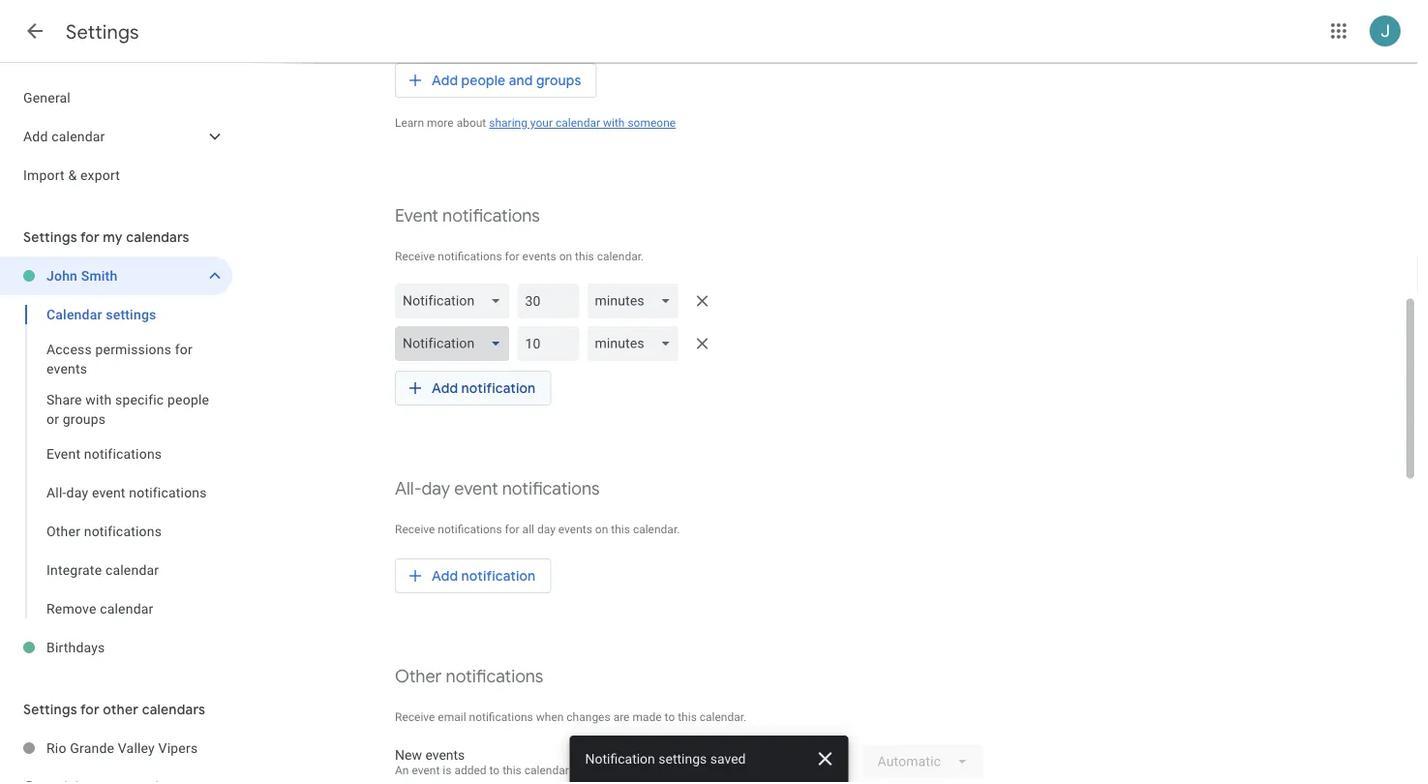 Task type: locate. For each thing, give the bounding box(es) containing it.
for for calendar settings
[[175, 341, 193, 357]]

access permissions for events
[[46, 341, 193, 377]]

for inside "access permissions for events"
[[175, 341, 193, 357]]

1 horizontal spatial event
[[412, 763, 440, 777]]

access
[[46, 341, 92, 357]]

to right made
[[665, 710, 675, 724]]

1 vertical spatial add notification button
[[395, 553, 551, 599]]

receive
[[395, 250, 435, 263], [395, 523, 435, 536], [395, 710, 435, 724]]

0 vertical spatial settings
[[106, 306, 156, 322]]

0 vertical spatial calendars
[[126, 228, 189, 246]]

1 vertical spatial receive
[[395, 523, 435, 536]]

calendar for add calendar
[[51, 128, 105, 144]]

tree containing general
[[0, 78, 232, 195]]

1 horizontal spatial to
[[665, 710, 675, 724]]

settings up rio
[[23, 701, 77, 718]]

people inside share with specific people or groups
[[168, 392, 209, 408]]

settings inside group
[[106, 306, 156, 322]]

0 vertical spatial groups
[[536, 72, 581, 89]]

0 horizontal spatial event
[[46, 446, 81, 462]]

event up receive notifications for all day events on this calendar.
[[454, 478, 498, 500]]

0 horizontal spatial all-
[[46, 484, 66, 500]]

event down or
[[46, 446, 81, 462]]

events
[[522, 250, 556, 263], [46, 361, 87, 377], [558, 523, 592, 536], [425, 747, 465, 763]]

event notifications down share with specific people or groups
[[46, 446, 162, 462]]

all-day event notifications up all at the bottom left of page
[[395, 478, 600, 500]]

other notifications
[[46, 523, 162, 539], [395, 665, 543, 688]]

import & export
[[23, 167, 120, 183]]

1 vertical spatial groups
[[63, 411, 106, 427]]

1 horizontal spatial event
[[395, 205, 438, 227]]

event notifications
[[395, 205, 540, 227], [46, 446, 162, 462]]

minutes in advance for notification number field inside 10 minutes before element
[[525, 326, 571, 361]]

sharing
[[489, 116, 527, 130]]

calendar inside new events an event is added to this calendar
[[524, 763, 569, 777]]

3 receive from the top
[[395, 710, 435, 724]]

1 vertical spatial people
[[168, 392, 209, 408]]

settings left the saved
[[658, 751, 707, 767]]

other up integrate
[[46, 523, 80, 539]]

birthdays link
[[46, 628, 232, 667]]

0 horizontal spatial all-day event notifications
[[46, 484, 207, 500]]

events inside new events an event is added to this calendar
[[425, 747, 465, 763]]

1 horizontal spatial on
[[595, 523, 608, 536]]

event up integrate calendar
[[92, 484, 125, 500]]

vipers
[[158, 740, 198, 756]]

this inside new events an event is added to this calendar
[[503, 763, 522, 777]]

this
[[575, 250, 594, 263], [611, 523, 630, 536], [678, 710, 697, 724], [503, 763, 522, 777]]

event notifications up receive notifications for events on this calendar.
[[395, 205, 540, 227]]

0 horizontal spatial on
[[559, 250, 572, 263]]

0 vertical spatial to
[[665, 710, 675, 724]]

notifications
[[442, 205, 540, 227], [438, 250, 502, 263], [84, 446, 162, 462], [502, 478, 600, 500], [129, 484, 207, 500], [438, 523, 502, 536], [84, 523, 162, 539], [446, 665, 543, 688], [469, 710, 533, 724]]

0 horizontal spatial day
[[66, 484, 88, 500]]

changes
[[567, 710, 610, 724]]

rio
[[46, 740, 66, 756]]

0 horizontal spatial settings
[[106, 306, 156, 322]]

groups inside share with specific people or groups
[[63, 411, 106, 427]]

1 receive from the top
[[395, 250, 435, 263]]

Minutes in advance for notification number field
[[525, 284, 571, 318], [525, 326, 571, 361]]

1 horizontal spatial all-
[[395, 478, 422, 500]]

minutes in advance for notification number field inside 30 minutes before "element"
[[525, 284, 571, 318]]

add calendar
[[23, 128, 105, 144]]

add
[[432, 72, 458, 89], [23, 128, 48, 144], [432, 379, 458, 397], [432, 567, 458, 585]]

with
[[603, 116, 625, 130], [85, 392, 112, 408]]

1 horizontal spatial with
[[603, 116, 625, 130]]

with right share
[[85, 392, 112, 408]]

1 horizontal spatial groups
[[536, 72, 581, 89]]

settings for calendar
[[106, 306, 156, 322]]

event notifications inside group
[[46, 446, 162, 462]]

john
[[46, 268, 78, 284]]

settings for other calendars tree
[[0, 729, 232, 782]]

calendar up birthdays tree item
[[100, 601, 153, 617]]

0 horizontal spatial event notifications
[[46, 446, 162, 462]]

1 horizontal spatial other notifications
[[395, 665, 543, 688]]

other notifications up email
[[395, 665, 543, 688]]

are
[[613, 710, 630, 724]]

groups
[[536, 72, 581, 89], [63, 411, 106, 427]]

1 vertical spatial with
[[85, 392, 112, 408]]

0 vertical spatial other
[[46, 523, 80, 539]]

&
[[68, 167, 77, 183]]

2 vertical spatial receive
[[395, 710, 435, 724]]

0 vertical spatial add notification button
[[395, 365, 551, 411]]

0 vertical spatial minutes in advance for notification number field
[[525, 284, 571, 318]]

2 minutes in advance for notification number field from the top
[[525, 326, 571, 361]]

1 minutes in advance for notification number field from the top
[[525, 284, 571, 318]]

1 vertical spatial on
[[595, 523, 608, 536]]

event left 'is'
[[412, 763, 440, 777]]

settings right go back image
[[66, 19, 139, 44]]

settings up permissions
[[106, 306, 156, 322]]

0 horizontal spatial other notifications
[[46, 523, 162, 539]]

remove
[[46, 601, 96, 617]]

calendar settings
[[46, 306, 156, 322]]

1 vertical spatial event
[[46, 446, 81, 462]]

notifications element
[[395, 280, 983, 365]]

all-
[[395, 478, 422, 500], [46, 484, 66, 500]]

None field
[[395, 284, 517, 318], [587, 284, 687, 318], [395, 326, 517, 361], [587, 326, 687, 361], [395, 284, 517, 318], [587, 284, 687, 318], [395, 326, 517, 361], [587, 326, 687, 361]]

to inside new events an event is added to this calendar
[[489, 763, 500, 777]]

and
[[509, 72, 533, 89]]

1 horizontal spatial event notifications
[[395, 205, 540, 227]]

tree
[[0, 78, 232, 195]]

calendar down when at bottom
[[524, 763, 569, 777]]

rio grande valley vipers tree item
[[0, 729, 232, 768]]

people left and
[[461, 72, 506, 89]]

calendar
[[46, 306, 102, 322]]

email
[[438, 710, 466, 724]]

1 vertical spatial minutes in advance for notification number field
[[525, 326, 571, 361]]

new
[[395, 747, 422, 763]]

1 vertical spatial notification
[[461, 567, 536, 585]]

1 vertical spatial event notifications
[[46, 446, 162, 462]]

people
[[461, 72, 506, 89], [168, 392, 209, 408]]

2 add notification button from the top
[[395, 553, 551, 599]]

1 horizontal spatial settings
[[658, 751, 707, 767]]

new events an event is added to this calendar
[[395, 747, 569, 777]]

minutes in advance for notification number field for 10 minutes before element
[[525, 326, 571, 361]]

groups right and
[[536, 72, 581, 89]]

receive for event
[[395, 250, 435, 263]]

to
[[665, 710, 675, 724], [489, 763, 500, 777]]

0 vertical spatial notification
[[461, 379, 536, 397]]

10 minutes before element
[[395, 322, 983, 365]]

calendar
[[556, 116, 600, 130], [51, 128, 105, 144], [105, 562, 159, 578], [100, 601, 153, 617], [524, 763, 569, 777]]

event inside settings for my calendars tree
[[46, 446, 81, 462]]

1 vertical spatial calendars
[[142, 701, 205, 718]]

calendar.
[[597, 250, 644, 263], [633, 523, 680, 536], [700, 710, 747, 724]]

about
[[457, 116, 486, 130]]

with inside share with specific people or groups
[[85, 392, 112, 408]]

sharing your calendar with someone link
[[489, 116, 676, 130]]

settings for other calendars
[[23, 701, 205, 718]]

notification
[[461, 379, 536, 397], [461, 567, 536, 585]]

0 vertical spatial add notification
[[432, 379, 536, 397]]

add people and groups button
[[395, 57, 597, 104]]

settings
[[66, 19, 139, 44], [23, 228, 77, 246], [23, 701, 77, 718]]

0 vertical spatial people
[[461, 72, 506, 89]]

for for all-day event notifications
[[505, 523, 519, 536]]

1 notification from the top
[[461, 379, 536, 397]]

0 vertical spatial settings
[[66, 19, 139, 44]]

0 vertical spatial receive
[[395, 250, 435, 263]]

1 horizontal spatial people
[[461, 72, 506, 89]]

calendars up vipers
[[142, 701, 205, 718]]

settings
[[106, 306, 156, 322], [658, 751, 707, 767]]

learn
[[395, 116, 424, 130]]

remove calendar
[[46, 601, 153, 617]]

0 vertical spatial calendar.
[[597, 250, 644, 263]]

other
[[46, 523, 80, 539], [395, 665, 442, 688]]

go back image
[[23, 19, 46, 43]]

made
[[632, 710, 662, 724]]

day
[[422, 478, 450, 500], [66, 484, 88, 500], [537, 523, 555, 536]]

1 vertical spatial settings
[[658, 751, 707, 767]]

1 vertical spatial other
[[395, 665, 442, 688]]

other up email
[[395, 665, 442, 688]]

0 horizontal spatial other
[[46, 523, 80, 539]]

notification
[[585, 751, 655, 767]]

2 vertical spatial settings
[[23, 701, 77, 718]]

1 vertical spatial add notification
[[432, 567, 536, 585]]

groups down share
[[63, 411, 106, 427]]

on
[[559, 250, 572, 263], [595, 523, 608, 536]]

saved
[[710, 751, 746, 767]]

calendars right my
[[126, 228, 189, 246]]

0 vertical spatial on
[[559, 250, 572, 263]]

integrate calendar
[[46, 562, 159, 578]]

all
[[522, 523, 534, 536]]

calendar for integrate calendar
[[105, 562, 159, 578]]

0 horizontal spatial with
[[85, 392, 112, 408]]

event
[[454, 478, 498, 500], [92, 484, 125, 500], [412, 763, 440, 777]]

calendars
[[126, 228, 189, 246], [142, 701, 205, 718]]

0 horizontal spatial to
[[489, 763, 500, 777]]

1 vertical spatial settings
[[23, 228, 77, 246]]

share
[[46, 392, 82, 408]]

permissions
[[95, 341, 171, 357]]

for
[[80, 228, 99, 246], [505, 250, 519, 263], [175, 341, 193, 357], [505, 523, 519, 536], [80, 701, 99, 718]]

0 vertical spatial other notifications
[[46, 523, 162, 539]]

0 horizontal spatial groups
[[63, 411, 106, 427]]

all-day event notifications
[[395, 478, 600, 500], [46, 484, 207, 500]]

add notification
[[432, 379, 536, 397], [432, 567, 536, 585]]

to right added
[[489, 763, 500, 777]]

with left someone
[[603, 116, 625, 130]]

calendar up remove calendar
[[105, 562, 159, 578]]

add notification button
[[395, 365, 551, 411], [395, 553, 551, 599]]

0 horizontal spatial people
[[168, 392, 209, 408]]

1 vertical spatial to
[[489, 763, 500, 777]]

event down learn
[[395, 205, 438, 227]]

people right specific
[[168, 392, 209, 408]]

settings up john
[[23, 228, 77, 246]]

1 horizontal spatial day
[[422, 478, 450, 500]]

settings for settings
[[66, 19, 139, 44]]

0 vertical spatial event notifications
[[395, 205, 540, 227]]

calendar up "&" on the left top of the page
[[51, 128, 105, 144]]

minutes in advance for notification number field for 30 minutes before "element"
[[525, 284, 571, 318]]

0 horizontal spatial event
[[92, 484, 125, 500]]

settings heading
[[66, 19, 139, 44]]

2 receive from the top
[[395, 523, 435, 536]]

event
[[395, 205, 438, 227], [46, 446, 81, 462]]

all-day event notifications up integrate calendar
[[46, 484, 207, 500]]

all-day event notifications inside group
[[46, 484, 207, 500]]

other notifications up integrate calendar
[[46, 523, 162, 539]]

group
[[0, 295, 232, 628]]

settings for notification
[[658, 751, 707, 767]]

integrate
[[46, 562, 102, 578]]



Task type: vqa. For each thing, say whether or not it's contained in the screenshot.
'Graphite' Menu Item
no



Task type: describe. For each thing, give the bounding box(es) containing it.
add inside "button"
[[432, 72, 458, 89]]

day inside settings for my calendars tree
[[66, 484, 88, 500]]

receive notifications for events on this calendar.
[[395, 250, 644, 263]]

calendar right your
[[556, 116, 600, 130]]

holidays in united states tree item
[[0, 768, 232, 782]]

someone
[[628, 116, 676, 130]]

specific
[[115, 392, 164, 408]]

an
[[395, 763, 409, 777]]

birthdays tree item
[[0, 628, 232, 667]]

receive email notifications when changes are made to this calendar.
[[395, 710, 747, 724]]

more
[[427, 116, 454, 130]]

share with specific people or groups
[[46, 392, 209, 427]]

import
[[23, 167, 65, 183]]

2 horizontal spatial day
[[537, 523, 555, 536]]

calendars for settings for my calendars
[[126, 228, 189, 246]]

1 add notification from the top
[[432, 379, 536, 397]]

notification settings saved
[[585, 751, 746, 767]]

groups inside "button"
[[536, 72, 581, 89]]

is
[[443, 763, 451, 777]]

0 vertical spatial event
[[395, 205, 438, 227]]

events inside "access permissions for events"
[[46, 361, 87, 377]]

when
[[536, 710, 564, 724]]

add people and groups
[[432, 72, 581, 89]]

calendars for settings for other calendars
[[142, 701, 205, 718]]

calendar for remove calendar
[[100, 601, 153, 617]]

other
[[103, 701, 139, 718]]

2 horizontal spatial event
[[454, 478, 498, 500]]

grande
[[70, 740, 114, 756]]

all- inside group
[[46, 484, 66, 500]]

settings for settings for other calendars
[[23, 701, 77, 718]]

2 add notification from the top
[[432, 567, 536, 585]]

receive for all-
[[395, 523, 435, 536]]

30 minutes before element
[[395, 280, 983, 322]]

your
[[530, 116, 553, 130]]

receive for other
[[395, 710, 435, 724]]

learn more about sharing your calendar with someone
[[395, 116, 676, 130]]

2 notification from the top
[[461, 567, 536, 585]]

general
[[23, 90, 71, 106]]

2 vertical spatial calendar.
[[700, 710, 747, 724]]

or
[[46, 411, 59, 427]]

1 add notification button from the top
[[395, 365, 551, 411]]

event inside new events an event is added to this calendar
[[412, 763, 440, 777]]

people inside "button"
[[461, 72, 506, 89]]

group containing calendar settings
[[0, 295, 232, 628]]

rio grande valley vipers link
[[46, 729, 232, 768]]

receive notifications for all day events on this calendar.
[[395, 523, 680, 536]]

other notifications inside group
[[46, 523, 162, 539]]

smith
[[81, 268, 118, 284]]

valley
[[118, 740, 155, 756]]

0 vertical spatial with
[[603, 116, 625, 130]]

event inside settings for my calendars tree
[[92, 484, 125, 500]]

birthdays
[[46, 639, 105, 655]]

john smith tree item
[[0, 257, 232, 295]]

1 vertical spatial calendar.
[[633, 523, 680, 536]]

for for event notifications
[[505, 250, 519, 263]]

my
[[103, 228, 123, 246]]

1 horizontal spatial other
[[395, 665, 442, 688]]

rio grande valley vipers
[[46, 740, 198, 756]]

settings for my calendars
[[23, 228, 189, 246]]

settings for my calendars tree
[[0, 257, 232, 667]]

settings for settings for my calendars
[[23, 228, 77, 246]]

export
[[80, 167, 120, 183]]

1 horizontal spatial all-day event notifications
[[395, 478, 600, 500]]

john smith
[[46, 268, 118, 284]]

added
[[454, 763, 486, 777]]

1 vertical spatial other notifications
[[395, 665, 543, 688]]

other inside group
[[46, 523, 80, 539]]



